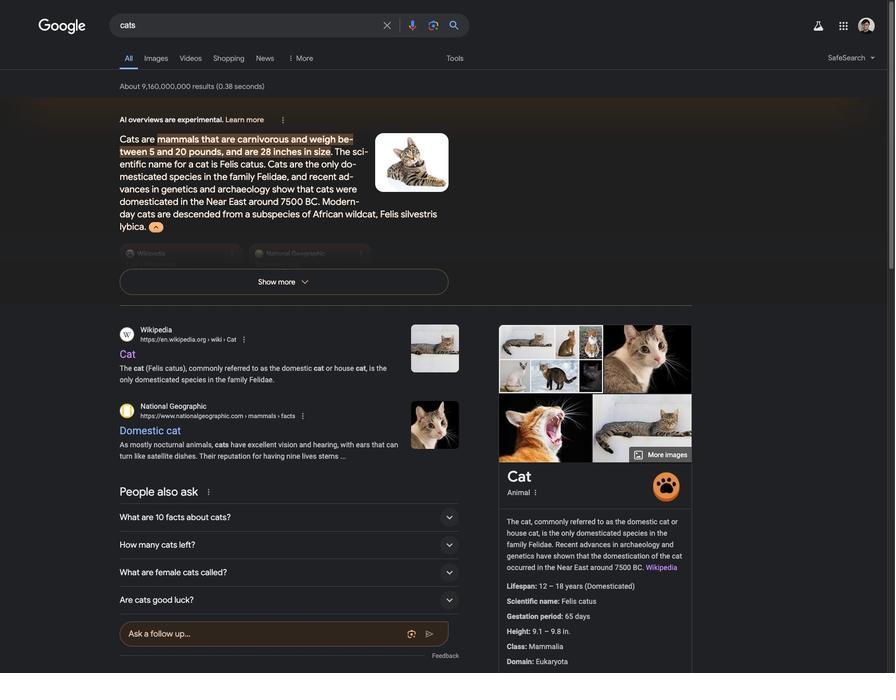 Task type: vqa. For each thing, say whether or not it's contained in the screenshot.
1 related to 1 hr 25 min
no



Task type: locate. For each thing, give the bounding box(es) containing it.
None text field
[[141, 335, 236, 345], [206, 336, 236, 344], [141, 412, 295, 421], [141, 335, 236, 345], [206, 336, 236, 344], [141, 412, 295, 421]]

upload.wikimedia.org/wikipedia/commons/0/0b/cat_po... image
[[499, 325, 603, 394]]

Ask a follow up... text field
[[129, 624, 402, 645]]

None search field
[[0, 13, 470, 37]]

heading
[[508, 469, 532, 486]]

list
[[120, 244, 449, 295]]

cat - wikipedia image
[[590, 395, 701, 463]]

google image
[[39, 19, 86, 34]]

more options image
[[530, 488, 541, 498], [531, 489, 540, 497]]

None text field
[[243, 413, 295, 420]]

cat | breeds, origins, history, body types, senses, behavior ... image
[[499, 395, 594, 463]]

navigation
[[0, 46, 888, 75]]



Task type: describe. For each thing, give the bounding box(es) containing it.
send image
[[425, 630, 435, 639]]

search labs image
[[813, 20, 825, 32]]

search by image image
[[427, 19, 440, 32]]

cats from en.wikipedia.org image
[[411, 325, 459, 373]]

search by voice image
[[407, 19, 419, 32]]

domestic cat image
[[604, 306, 692, 394]]

cats from www.nationalgeographic.com image
[[411, 401, 459, 449]]

Search text field
[[120, 20, 375, 33]]



